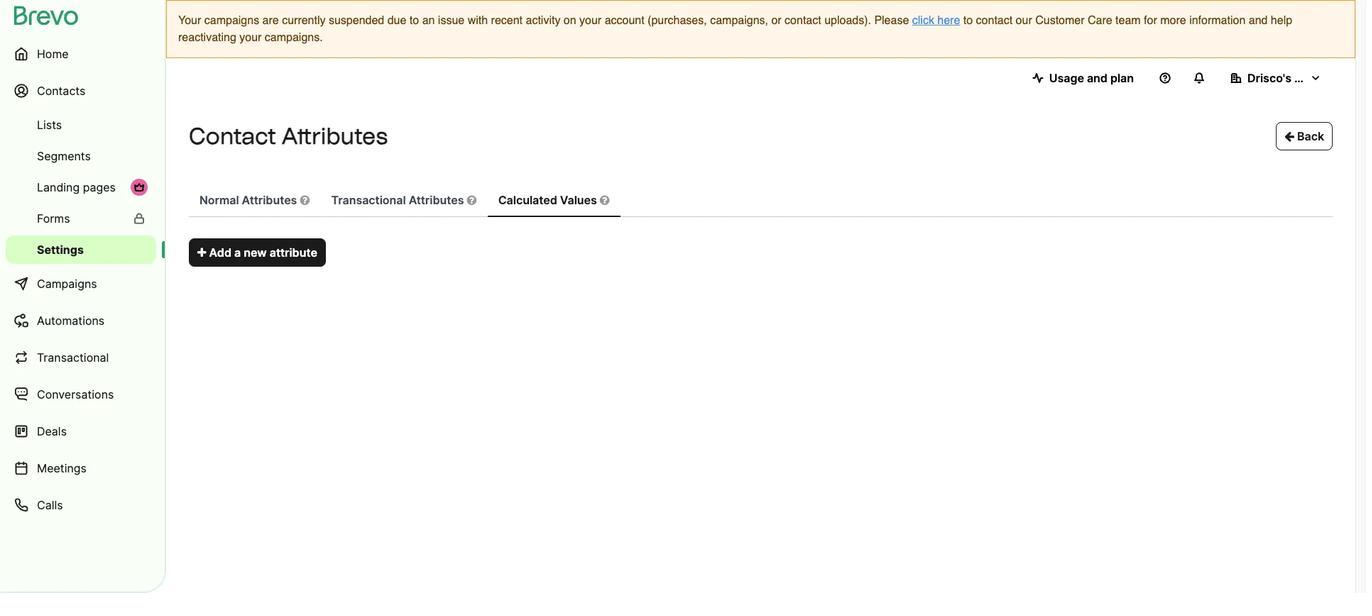 Task type: describe. For each thing, give the bounding box(es) containing it.
due
[[388, 14, 407, 27]]

landing
[[37, 180, 80, 195]]

transactional link
[[6, 341, 156, 375]]

attributes for transactional attributes
[[409, 193, 464, 207]]

meetings link
[[6, 452, 156, 486]]

new
[[244, 246, 267, 260]]

your
[[178, 14, 201, 27]]

contact inside to contact our customer care team for more information and help reactivating your campaigns.
[[976, 14, 1013, 27]]

recent
[[491, 14, 523, 27]]

home link
[[6, 37, 156, 71]]

question circle image for transactional attributes
[[467, 195, 477, 206]]

add
[[209, 246, 232, 260]]

landing pages
[[37, 180, 116, 195]]

(purchases,
[[648, 14, 707, 27]]

suspended
[[329, 14, 384, 27]]

here
[[938, 14, 961, 27]]

back link
[[1277, 122, 1333, 151]]

for
[[1144, 14, 1158, 27]]

lists
[[37, 118, 62, 132]]

plan
[[1111, 71, 1134, 85]]

segments
[[37, 149, 91, 163]]

automations link
[[6, 304, 156, 338]]

deals link
[[6, 415, 156, 449]]

and inside button
[[1087, 71, 1108, 85]]

campaigns link
[[6, 267, 156, 301]]

conversations link
[[6, 378, 156, 412]]

click
[[913, 14, 935, 27]]

segments link
[[6, 142, 156, 170]]

transactional attributes link
[[321, 185, 487, 217]]

drisco's drinks button
[[1220, 64, 1333, 92]]

an
[[422, 14, 435, 27]]

are
[[263, 14, 279, 27]]

information
[[1190, 14, 1246, 27]]

landing pages link
[[6, 173, 156, 202]]

account
[[605, 14, 645, 27]]

contact attributes
[[189, 123, 388, 150]]

campaigns
[[37, 277, 97, 291]]

uploads).
[[825, 14, 871, 27]]

pages
[[83, 180, 116, 195]]

with
[[468, 14, 488, 27]]

left___rvooi image inside landing pages link
[[134, 182, 145, 193]]

transactional for transactional
[[37, 351, 109, 365]]

usage and plan
[[1050, 71, 1134, 85]]

attributes for contact attributes
[[281, 123, 388, 150]]

transactional for transactional attributes
[[331, 193, 406, 207]]

activity
[[526, 14, 561, 27]]

your campaigns are currently suspended due to an issue with recent activity on your account (purchases, campaigns, or contact uploads). please click here
[[178, 14, 961, 27]]

drisco's
[[1248, 71, 1292, 85]]

add a new attribute link
[[189, 239, 326, 267]]

calculated
[[498, 193, 557, 207]]

issue
[[438, 14, 465, 27]]

lists link
[[6, 111, 156, 139]]

more
[[1161, 14, 1187, 27]]

care
[[1088, 14, 1113, 27]]

campaigns,
[[710, 14, 768, 27]]



Task type: vqa. For each thing, say whether or not it's contained in the screenshot.
Attributes corresponding to Transactional Attributes
yes



Task type: locate. For each thing, give the bounding box(es) containing it.
0 vertical spatial transactional
[[331, 193, 406, 207]]

calculated values
[[498, 193, 600, 207]]

to left an
[[410, 14, 419, 27]]

1 vertical spatial your
[[240, 31, 262, 44]]

transactional
[[331, 193, 406, 207], [37, 351, 109, 365]]

1 horizontal spatial to
[[964, 14, 973, 27]]

please
[[875, 14, 909, 27]]

0 horizontal spatial your
[[240, 31, 262, 44]]

arrow left image
[[1285, 131, 1295, 142]]

0 horizontal spatial transactional
[[37, 351, 109, 365]]

question circle image
[[300, 195, 310, 206], [467, 195, 477, 206]]

a
[[234, 246, 241, 260]]

and inside to contact our customer care team for more information and help reactivating your campaigns.
[[1249, 14, 1268, 27]]

0 horizontal spatial contact
[[785, 14, 822, 27]]

your inside to contact our customer care team for more information and help reactivating your campaigns.
[[240, 31, 262, 44]]

1 vertical spatial left___rvooi image
[[134, 213, 145, 224]]

0 vertical spatial your
[[580, 14, 602, 27]]

2 contact from the left
[[976, 14, 1013, 27]]

currently
[[282, 14, 326, 27]]

2 question circle image from the left
[[467, 195, 477, 206]]

left___rvooi image down landing pages link
[[134, 213, 145, 224]]

and left help
[[1249, 14, 1268, 27]]

home
[[37, 47, 69, 61]]

1 vertical spatial transactional
[[37, 351, 109, 365]]

question circle image inside transactional attributes link
[[467, 195, 477, 206]]

calls link
[[6, 489, 156, 523]]

normal
[[200, 193, 239, 207]]

back
[[1295, 129, 1325, 143]]

settings link
[[6, 236, 156, 264]]

question circle image left "calculated"
[[467, 195, 477, 206]]

campaigns.
[[265, 31, 323, 44]]

automations
[[37, 314, 105, 328]]

1 to from the left
[[410, 14, 419, 27]]

your down campaigns
[[240, 31, 262, 44]]

contact
[[189, 123, 276, 150]]

question circle image
[[600, 195, 610, 206]]

team
[[1116, 14, 1141, 27]]

to
[[410, 14, 419, 27], [964, 14, 973, 27]]

deals
[[37, 425, 67, 439]]

transactional attributes
[[331, 193, 467, 207]]

0 horizontal spatial to
[[410, 14, 419, 27]]

to right here
[[964, 14, 973, 27]]

0 horizontal spatial question circle image
[[300, 195, 310, 206]]

left___rvooi image
[[134, 182, 145, 193], [134, 213, 145, 224]]

contacts
[[37, 84, 85, 98]]

to inside to contact our customer care team for more information and help reactivating your campaigns.
[[964, 14, 973, 27]]

question circle image up attribute
[[300, 195, 310, 206]]

1 horizontal spatial question circle image
[[467, 195, 477, 206]]

0 horizontal spatial and
[[1087, 71, 1108, 85]]

1 left___rvooi image from the top
[[134, 182, 145, 193]]

1 question circle image from the left
[[300, 195, 310, 206]]

forms
[[37, 212, 70, 226]]

click here link
[[913, 14, 961, 27]]

question circle image for normal attributes
[[300, 195, 310, 206]]

your right 'on'
[[580, 14, 602, 27]]

calculated values link
[[488, 185, 620, 217]]

customer
[[1036, 14, 1085, 27]]

or
[[772, 14, 782, 27]]

1 vertical spatial and
[[1087, 71, 1108, 85]]

left___rvooi image right pages
[[134, 182, 145, 193]]

1 horizontal spatial your
[[580, 14, 602, 27]]

conversations
[[37, 388, 114, 402]]

on
[[564, 14, 576, 27]]

usage and plan button
[[1021, 64, 1146, 92]]

0 vertical spatial left___rvooi image
[[134, 182, 145, 193]]

help
[[1271, 14, 1293, 27]]

our
[[1016, 14, 1033, 27]]

left___rvooi image inside "forms" link
[[134, 213, 145, 224]]

1 horizontal spatial transactional
[[331, 193, 406, 207]]

values
[[560, 193, 597, 207]]

and
[[1249, 14, 1268, 27], [1087, 71, 1108, 85]]

drinks
[[1295, 71, 1330, 85]]

attributes for normal attributes
[[242, 193, 297, 207]]

1 contact from the left
[[785, 14, 822, 27]]

to contact our customer care team for more information and help reactivating your campaigns.
[[178, 14, 1293, 44]]

meetings
[[37, 462, 87, 476]]

contact left our
[[976, 14, 1013, 27]]

attribute
[[270, 246, 317, 260]]

contact right or
[[785, 14, 822, 27]]

2 left___rvooi image from the top
[[134, 213, 145, 224]]

reactivating
[[178, 31, 236, 44]]

0 vertical spatial and
[[1249, 14, 1268, 27]]

normal attributes link
[[189, 185, 320, 217]]

calls
[[37, 499, 63, 513]]

forms link
[[6, 205, 156, 233]]

question circle image inside normal attributes link
[[300, 195, 310, 206]]

your
[[580, 14, 602, 27], [240, 31, 262, 44]]

2 to from the left
[[964, 14, 973, 27]]

contact
[[785, 14, 822, 27], [976, 14, 1013, 27]]

and left plan
[[1087, 71, 1108, 85]]

attributes
[[281, 123, 388, 150], [242, 193, 297, 207], [409, 193, 464, 207]]

normal attributes
[[200, 193, 300, 207]]

1 horizontal spatial contact
[[976, 14, 1013, 27]]

1 horizontal spatial and
[[1249, 14, 1268, 27]]

add a new attribute
[[206, 246, 317, 260]]

plus image
[[197, 247, 206, 259]]

settings
[[37, 243, 84, 257]]

usage
[[1050, 71, 1085, 85]]

contacts link
[[6, 74, 156, 108]]

drisco's drinks
[[1248, 71, 1330, 85]]

campaigns
[[204, 14, 259, 27]]



